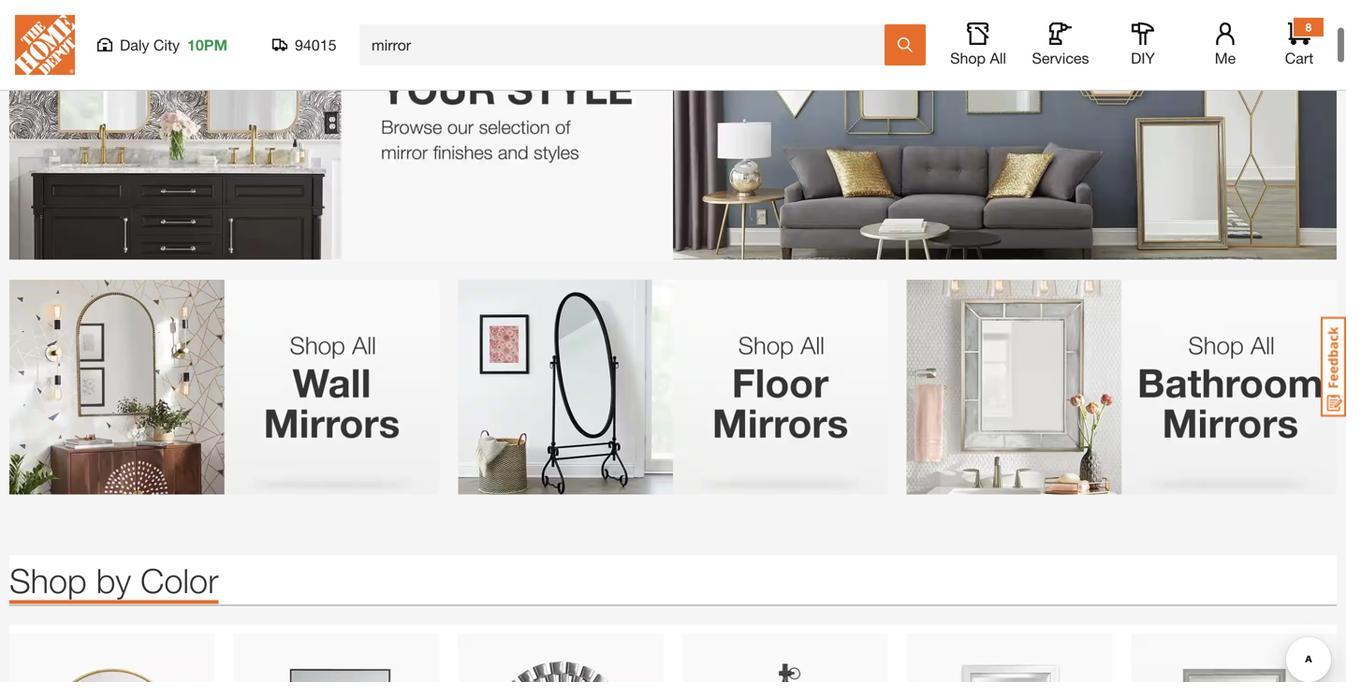 Task type: describe. For each thing, give the bounding box(es) containing it.
services
[[1033, 49, 1090, 67]]

cart
[[1286, 49, 1314, 67]]

shop by color
[[9, 561, 219, 601]]

cart 8
[[1286, 21, 1314, 67]]

94015
[[295, 36, 337, 54]]

daly
[[120, 36, 149, 54]]

services button
[[1031, 22, 1091, 67]]

shop all
[[951, 49, 1007, 67]]

color
[[141, 561, 219, 601]]

10pm
[[187, 36, 228, 54]]

me
[[1216, 49, 1237, 67]]

all
[[991, 49, 1007, 67]]

diy button
[[1114, 22, 1174, 67]]

shop for shop by color
[[9, 561, 87, 601]]

diy
[[1132, 49, 1156, 67]]

feedback link image
[[1322, 317, 1347, 418]]



Task type: locate. For each thing, give the bounding box(es) containing it.
daly city 10pm
[[120, 36, 228, 54]]

me button
[[1196, 22, 1256, 67]]

1 horizontal spatial shop
[[951, 49, 986, 67]]

3 alt text image from the left
[[907, 280, 1338, 495]]

1 horizontal spatial alt text image
[[458, 280, 889, 495]]

shop
[[951, 49, 986, 67], [9, 561, 87, 601]]

by
[[96, 561, 131, 601]]

2 alt text image from the left
[[458, 280, 889, 495]]

94015 button
[[273, 36, 337, 54]]

shop left by at the bottom left
[[9, 561, 87, 601]]

city
[[153, 36, 180, 54]]

0 horizontal spatial shop
[[9, 561, 87, 601]]

shop inside "button"
[[951, 49, 986, 67]]

0 horizontal spatial alt text image
[[9, 280, 440, 495]]

8
[[1306, 21, 1313, 34]]

2 horizontal spatial alt text image
[[907, 280, 1338, 495]]

0 vertical spatial shop
[[951, 49, 986, 67]]

What can we help you find today? search field
[[372, 25, 884, 65]]

shop all button
[[949, 22, 1009, 67]]

 image
[[9, 0, 1338, 261], [9, 635, 215, 683], [234, 635, 440, 683], [458, 635, 664, 683], [683, 635, 889, 683], [907, 635, 1113, 683], [1132, 635, 1338, 683]]

alt text image
[[9, 280, 440, 495], [458, 280, 889, 495], [907, 280, 1338, 495]]

1 alt text image from the left
[[9, 280, 440, 495]]

the home depot logo image
[[15, 15, 75, 75]]

shop left "all"
[[951, 49, 986, 67]]

1 vertical spatial shop
[[9, 561, 87, 601]]

shop for shop all
[[951, 49, 986, 67]]



Task type: vqa. For each thing, say whether or not it's contained in the screenshot.
Review
no



